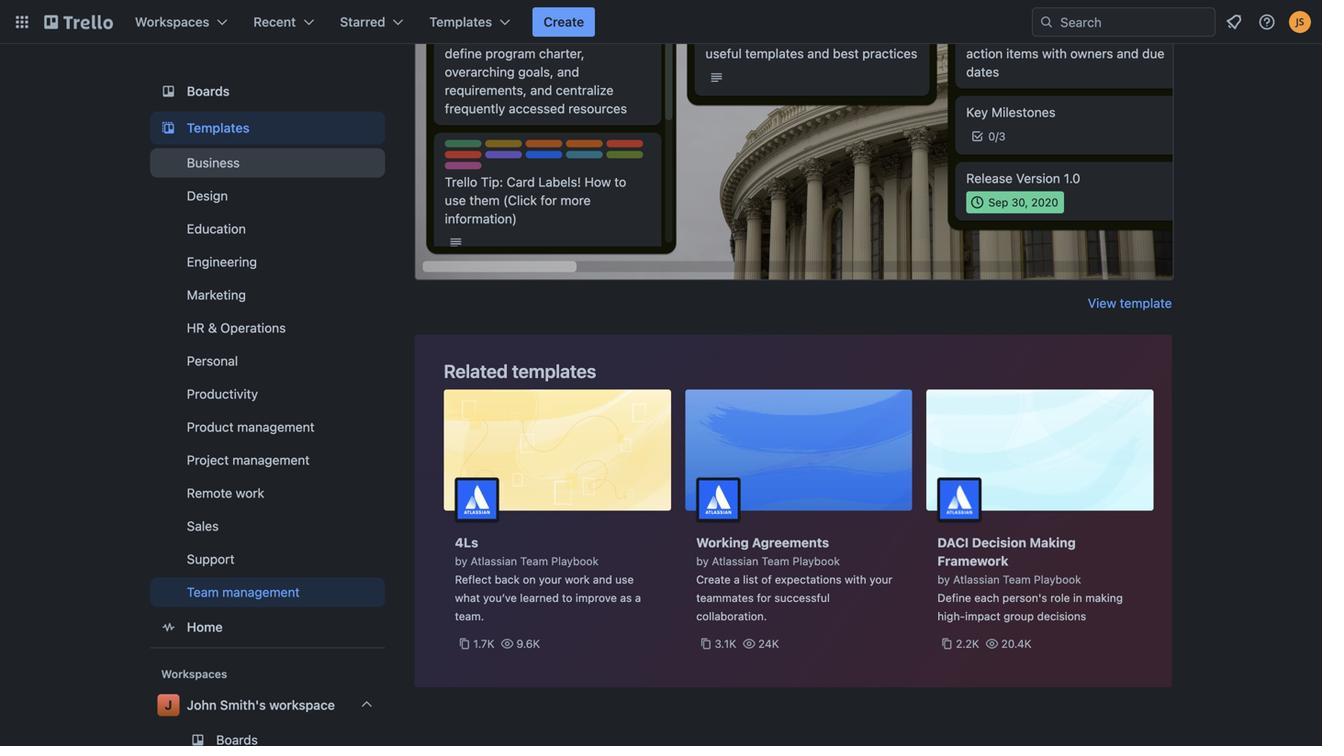 Task type: vqa. For each thing, say whether or not it's contained in the screenshot.


Task type: describe. For each thing, give the bounding box(es) containing it.
20.4k
[[1001, 638, 1032, 651]]

each
[[974, 592, 999, 605]]

operations
[[220, 320, 286, 335]]

remote work link
[[150, 479, 385, 508]]

home link
[[150, 611, 385, 644]]

playbook inside "daci decision making framework by atlassian team playbook define each person's role in making high-impact group decisions"
[[1034, 573, 1081, 586]]

product management
[[187, 419, 315, 435]]

home
[[187, 620, 223, 635]]

board image
[[157, 80, 180, 102]]

workspaces button
[[124, 7, 239, 37]]

remote work
[[187, 486, 264, 501]]

engineering
[[187, 254, 257, 269]]

management for product management
[[237, 419, 315, 435]]

productivity link
[[150, 379, 385, 409]]

work inside 4ls by atlassian team playbook reflect back on your work and use what you've learned to improve as a team.
[[565, 573, 590, 586]]

atlassian inside "daci decision making framework by atlassian team playbook define each person's role in making high-impact group decisions"
[[953, 573, 1000, 586]]

atlassian team playbook image for 4ls
[[455, 478, 499, 522]]

work inside remote work link
[[236, 486, 264, 501]]

person's
[[1003, 592, 1047, 605]]

boards link
[[150, 75, 385, 108]]

sales
[[187, 519, 219, 534]]

what
[[455, 592, 480, 605]]

role
[[1050, 592, 1070, 605]]

john smith (johnsmith38824343) image
[[1289, 11, 1311, 33]]

and
[[593, 573, 612, 586]]

team inside 4ls by atlassian team playbook reflect back on your work and use what you've learned to improve as a team.
[[520, 555, 548, 568]]

back
[[495, 573, 520, 586]]

reflect
[[455, 573, 492, 586]]

education link
[[150, 214, 385, 244]]

project
[[187, 452, 229, 468]]

daci
[[938, 535, 969, 550]]

template board image
[[157, 117, 180, 139]]

playbook inside 4ls by atlassian team playbook reflect back on your work and use what you've learned to improve as a team.
[[551, 555, 599, 568]]

3.1k
[[715, 638, 736, 651]]

support link
[[150, 545, 385, 574]]

templates
[[512, 360, 596, 382]]

9.6k
[[516, 638, 540, 651]]

design link
[[150, 181, 385, 211]]

working
[[696, 535, 749, 550]]

marketing link
[[150, 280, 385, 310]]

in
[[1073, 592, 1082, 605]]

primary element
[[0, 0, 1322, 44]]

business
[[187, 155, 240, 170]]

product
[[187, 419, 234, 435]]

decision
[[972, 535, 1026, 550]]

create inside button
[[544, 14, 584, 29]]

project management link
[[150, 446, 385, 475]]

support
[[187, 552, 235, 567]]

define
[[938, 592, 971, 605]]

open information menu image
[[1258, 13, 1276, 31]]

recent button
[[242, 7, 325, 37]]

smith's
[[220, 698, 266, 713]]

of
[[761, 573, 772, 586]]

workspaces inside dropdown button
[[135, 14, 209, 29]]

personal
[[187, 353, 238, 368]]

business link
[[150, 148, 385, 177]]

recent
[[253, 14, 296, 29]]

view template link
[[1088, 294, 1172, 313]]

team.
[[455, 610, 484, 623]]

Search field
[[1054, 8, 1215, 36]]

high-
[[938, 610, 965, 623]]

related templates
[[444, 360, 596, 382]]

atlassian team playbook image for working agreements
[[696, 478, 740, 522]]

collaboration.
[[696, 610, 767, 623]]

improve
[[576, 592, 617, 605]]

personal link
[[150, 346, 385, 376]]

hr & operations link
[[150, 313, 385, 343]]

design
[[187, 188, 228, 203]]

search image
[[1039, 15, 1054, 29]]

working agreements by atlassian team playbook create a list of expectations with your teammates for successful collaboration.
[[696, 535, 892, 623]]

team management link
[[150, 578, 385, 607]]

atlassian inside working agreements by atlassian team playbook create a list of expectations with your teammates for successful collaboration.
[[712, 555, 759, 568]]

remote
[[187, 486, 232, 501]]

to
[[562, 592, 572, 605]]

home image
[[157, 616, 180, 638]]

making
[[1085, 592, 1123, 605]]

project management
[[187, 452, 310, 468]]

agreements
[[752, 535, 829, 550]]

productivity
[[187, 386, 258, 402]]

decisions
[[1037, 610, 1086, 623]]



Task type: locate. For each thing, give the bounding box(es) containing it.
atlassian team playbook image up 4ls
[[455, 478, 499, 522]]

2 horizontal spatial playbook
[[1034, 573, 1081, 586]]

related
[[444, 360, 508, 382]]

team inside "daci decision making framework by atlassian team playbook define each person's role in making high-impact group decisions"
[[1003, 573, 1031, 586]]

1 vertical spatial workspaces
[[161, 668, 227, 681]]

workspace
[[269, 698, 335, 713]]

0 notifications image
[[1223, 11, 1245, 33]]

management for team management
[[222, 585, 300, 600]]

1 horizontal spatial templates
[[429, 14, 492, 29]]

your
[[539, 573, 562, 586], [870, 573, 892, 586]]

a inside working agreements by atlassian team playbook create a list of expectations with your teammates for successful collaboration.
[[734, 573, 740, 586]]

atlassian
[[471, 555, 517, 568], [712, 555, 759, 568], [953, 573, 1000, 586]]

starred button
[[329, 7, 415, 37]]

by down 4ls
[[455, 555, 467, 568]]

making
[[1030, 535, 1076, 550]]

1 vertical spatial management
[[232, 452, 310, 468]]

atlassian down the "framework"
[[953, 573, 1000, 586]]

by down working
[[696, 555, 709, 568]]

on
[[523, 573, 536, 586]]

1.7k
[[473, 638, 495, 651]]

sales link
[[150, 512, 385, 541]]

work down the project management
[[236, 486, 264, 501]]

templates
[[429, 14, 492, 29], [187, 120, 250, 135]]

0 horizontal spatial by
[[455, 555, 467, 568]]

hr
[[187, 320, 205, 335]]

1 horizontal spatial a
[[734, 573, 740, 586]]

templates button
[[418, 7, 522, 37]]

successful
[[774, 592, 830, 605]]

management
[[237, 419, 315, 435], [232, 452, 310, 468], [222, 585, 300, 600]]

work up to on the bottom
[[565, 573, 590, 586]]

management down productivity link
[[237, 419, 315, 435]]

template
[[1120, 296, 1172, 311]]

group
[[1004, 610, 1034, 623]]

workspaces up board icon
[[135, 14, 209, 29]]

0 vertical spatial work
[[236, 486, 264, 501]]

team up of
[[762, 555, 789, 568]]

marketing
[[187, 287, 246, 302]]

0 horizontal spatial work
[[236, 486, 264, 501]]

&
[[208, 320, 217, 335]]

with
[[845, 573, 866, 586]]

0 horizontal spatial atlassian
[[471, 555, 517, 568]]

1 horizontal spatial create
[[696, 573, 731, 586]]

2 atlassian team playbook image from the left
[[696, 478, 740, 522]]

create
[[544, 14, 584, 29], [696, 573, 731, 586]]

education
[[187, 221, 246, 236]]

atlassian down working
[[712, 555, 759, 568]]

as
[[620, 592, 632, 605]]

templates right starred popup button
[[429, 14, 492, 29]]

0 horizontal spatial a
[[635, 592, 641, 605]]

atlassian inside 4ls by atlassian team playbook reflect back on your work and use what you've learned to improve as a team.
[[471, 555, 517, 568]]

john smith's workspace
[[187, 698, 335, 713]]

atlassian up back
[[471, 555, 517, 568]]

view
[[1088, 296, 1116, 311]]

1 vertical spatial create
[[696, 573, 731, 586]]

j
[[165, 698, 172, 713]]

framework
[[938, 554, 1009, 569]]

2 your from the left
[[870, 573, 892, 586]]

create button
[[533, 7, 595, 37]]

expectations
[[775, 573, 842, 586]]

teammates
[[696, 592, 754, 605]]

1 vertical spatial work
[[565, 573, 590, 586]]

1 vertical spatial templates
[[187, 120, 250, 135]]

templates up business in the top of the page
[[187, 120, 250, 135]]

impact
[[965, 610, 1001, 623]]

use
[[615, 573, 634, 586]]

management inside 'link'
[[237, 419, 315, 435]]

team
[[520, 555, 548, 568], [762, 555, 789, 568], [1003, 573, 1031, 586], [187, 585, 219, 600]]

create inside working agreements by atlassian team playbook create a list of expectations with your teammates for successful collaboration.
[[696, 573, 731, 586]]

1 horizontal spatial playbook
[[793, 555, 840, 568]]

john
[[187, 698, 217, 713]]

1 horizontal spatial by
[[696, 555, 709, 568]]

by up define
[[938, 573, 950, 586]]

hr & operations
[[187, 320, 286, 335]]

list
[[743, 573, 758, 586]]

playbook up role
[[1034, 573, 1081, 586]]

work
[[236, 486, 264, 501], [565, 573, 590, 586]]

your right the 'on'
[[539, 573, 562, 586]]

2 horizontal spatial by
[[938, 573, 950, 586]]

0 vertical spatial a
[[734, 573, 740, 586]]

24k
[[758, 638, 779, 651]]

workspaces up john at the left of the page
[[161, 668, 227, 681]]

0 vertical spatial create
[[544, 14, 584, 29]]

team management
[[187, 585, 300, 600]]

starred
[[340, 14, 385, 29]]

0 horizontal spatial create
[[544, 14, 584, 29]]

playbook
[[551, 555, 599, 568], [793, 555, 840, 568], [1034, 573, 1081, 586]]

atlassian team playbook image
[[455, 478, 499, 522], [696, 478, 740, 522]]

0 vertical spatial management
[[237, 419, 315, 435]]

back to home image
[[44, 7, 113, 37]]

1 vertical spatial a
[[635, 592, 641, 605]]

engineering link
[[150, 247, 385, 277]]

0 horizontal spatial templates
[[187, 120, 250, 135]]

management down support link
[[222, 585, 300, 600]]

by
[[455, 555, 467, 568], [696, 555, 709, 568], [938, 573, 950, 586]]

you've
[[483, 592, 517, 605]]

0 horizontal spatial playbook
[[551, 555, 599, 568]]

4ls
[[455, 535, 478, 550]]

by inside 4ls by atlassian team playbook reflect back on your work and use what you've learned to improve as a team.
[[455, 555, 467, 568]]

view template
[[1088, 296, 1172, 311]]

1 horizontal spatial work
[[565, 573, 590, 586]]

templates inside dropdown button
[[429, 14, 492, 29]]

1 horizontal spatial atlassian
[[712, 555, 759, 568]]

playbook up and
[[551, 555, 599, 568]]

atlassian team playbook image up working
[[696, 478, 740, 522]]

1 your from the left
[[539, 573, 562, 586]]

0 horizontal spatial atlassian team playbook image
[[455, 478, 499, 522]]

for
[[757, 592, 771, 605]]

management for project management
[[232, 452, 310, 468]]

team inside working agreements by atlassian team playbook create a list of expectations with your teammates for successful collaboration.
[[762, 555, 789, 568]]

templates link
[[150, 111, 385, 144]]

boards
[[187, 83, 230, 99]]

team up person's
[[1003, 573, 1031, 586]]

2 vertical spatial management
[[222, 585, 300, 600]]

your right with
[[870, 573, 892, 586]]

your inside 4ls by atlassian team playbook reflect back on your work and use what you've learned to improve as a team.
[[539, 573, 562, 586]]

1 horizontal spatial atlassian team playbook image
[[696, 478, 740, 522]]

your inside working agreements by atlassian team playbook create a list of expectations with your teammates for successful collaboration.
[[870, 573, 892, 586]]

playbook inside working agreements by atlassian team playbook create a list of expectations with your teammates for successful collaboration.
[[793, 555, 840, 568]]

0 vertical spatial templates
[[429, 14, 492, 29]]

0 horizontal spatial your
[[539, 573, 562, 586]]

management down product management 'link'
[[232, 452, 310, 468]]

learned
[[520, 592, 559, 605]]

playbook up expectations
[[793, 555, 840, 568]]

2 horizontal spatial atlassian
[[953, 573, 1000, 586]]

atlassian team playbook image
[[938, 478, 982, 522]]

daci decision making framework by atlassian team playbook define each person's role in making high-impact group decisions
[[938, 535, 1123, 623]]

a
[[734, 573, 740, 586], [635, 592, 641, 605]]

team inside the "team management" link
[[187, 585, 219, 600]]

a left the list
[[734, 573, 740, 586]]

a inside 4ls by atlassian team playbook reflect back on your work and use what you've learned to improve as a team.
[[635, 592, 641, 605]]

2.2k
[[956, 638, 979, 651]]

product management link
[[150, 413, 385, 442]]

a right as
[[635, 592, 641, 605]]

team down support
[[187, 585, 219, 600]]

team up the 'on'
[[520, 555, 548, 568]]

by inside working agreements by atlassian team playbook create a list of expectations with your teammates for successful collaboration.
[[696, 555, 709, 568]]

1 atlassian team playbook image from the left
[[455, 478, 499, 522]]

0 vertical spatial workspaces
[[135, 14, 209, 29]]

by inside "daci decision making framework by atlassian team playbook define each person's role in making high-impact group decisions"
[[938, 573, 950, 586]]

1 horizontal spatial your
[[870, 573, 892, 586]]



